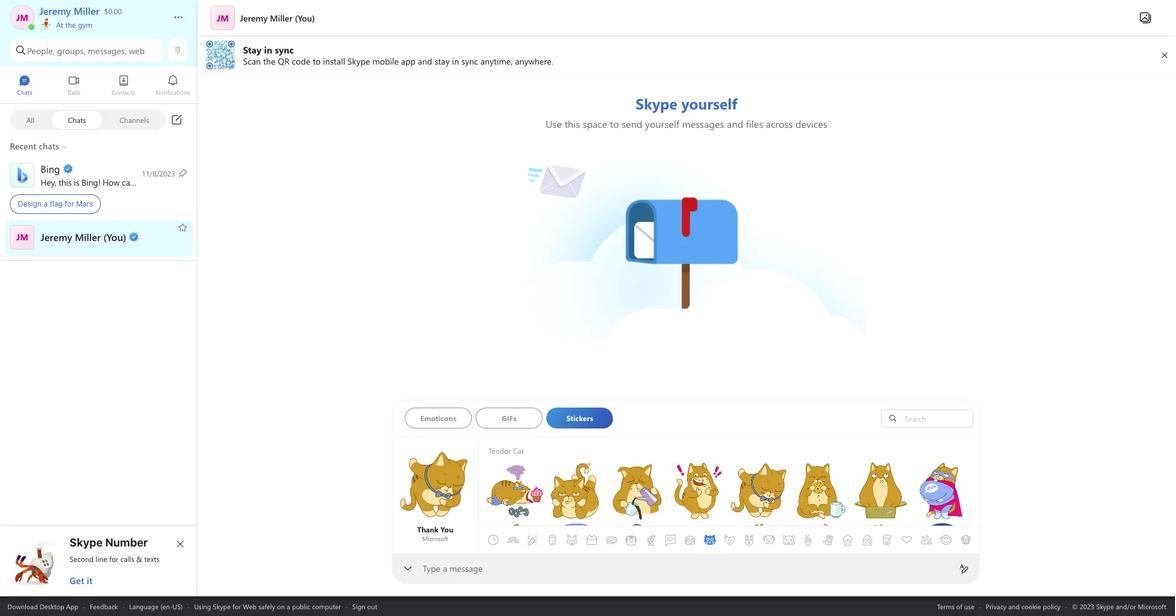 Task type: locate. For each thing, give the bounding box(es) containing it.
1 horizontal spatial skype
[[213, 602, 231, 612]]

for inside the skype number element
[[109, 555, 118, 564]]

0 horizontal spatial skype
[[70, 537, 103, 550]]

a
[[44, 199, 48, 209], [443, 563, 447, 575], [287, 602, 290, 612]]

Search text field
[[902, 413, 970, 424]]

for for second line for calls & texts
[[109, 555, 118, 564]]

2 horizontal spatial for
[[233, 602, 241, 612]]

language (en-us)
[[129, 602, 183, 612]]

download desktop app link
[[7, 602, 78, 612]]

on
[[277, 602, 285, 612]]

using skype for web safely on a public computer
[[194, 602, 341, 612]]

a right on
[[287, 602, 290, 612]]

hey, this is bing ! how can i help you today?
[[41, 176, 202, 188]]

a for message
[[443, 563, 447, 575]]

download
[[7, 602, 38, 612]]

0 horizontal spatial a
[[44, 199, 48, 209]]

us)
[[173, 602, 183, 612]]

for left web
[[233, 602, 241, 612]]

1 vertical spatial a
[[443, 563, 447, 575]]

texts
[[144, 555, 160, 564]]

skype up second
[[70, 537, 103, 550]]

type
[[423, 563, 441, 575]]

a left flag
[[44, 199, 48, 209]]

hey,
[[41, 176, 56, 188]]

line
[[96, 555, 107, 564]]

policy
[[1043, 602, 1061, 612]]

for right flag
[[65, 199, 74, 209]]

it
[[87, 575, 93, 587]]

for
[[65, 199, 74, 209], [109, 555, 118, 564], [233, 602, 241, 612]]

groups,
[[57, 45, 86, 56]]

0 vertical spatial for
[[65, 199, 74, 209]]

design
[[18, 199, 42, 209]]

cookie
[[1022, 602, 1042, 612]]

Type a message text field
[[423, 563, 950, 576]]

skype right using
[[213, 602, 231, 612]]

feedback link
[[90, 602, 118, 612]]

download desktop app
[[7, 602, 78, 612]]

flag
[[50, 199, 63, 209]]

desktop
[[40, 602, 64, 612]]

using
[[194, 602, 211, 612]]

1 horizontal spatial for
[[109, 555, 118, 564]]

people, groups, messages, web button
[[10, 39, 163, 62]]

how
[[103, 176, 120, 188]]

tab list
[[0, 70, 198, 103], [405, 408, 860, 433], [484, 510, 1094, 571]]

people,
[[27, 45, 55, 56]]

2 horizontal spatial a
[[443, 563, 447, 575]]

skype number
[[70, 537, 148, 550]]

1 vertical spatial for
[[109, 555, 118, 564]]

and
[[1009, 602, 1020, 612]]

you
[[160, 176, 173, 188]]

a right 'type' on the left of page
[[443, 563, 447, 575]]

bing
[[82, 176, 98, 188]]

at
[[56, 20, 63, 30]]

design a flag for mars
[[18, 199, 93, 209]]

people, groups, messages, web
[[27, 45, 145, 56]]

2 vertical spatial for
[[233, 602, 241, 612]]

channels
[[120, 115, 149, 125]]

using skype for web safely on a public computer link
[[194, 602, 341, 612]]

gym
[[78, 20, 92, 30]]

skype
[[70, 537, 103, 550], [213, 602, 231, 612]]

1 horizontal spatial a
[[287, 602, 290, 612]]

0 vertical spatial a
[[44, 199, 48, 209]]

get
[[70, 575, 84, 587]]

1 vertical spatial skype
[[213, 602, 231, 612]]

2 vertical spatial a
[[287, 602, 290, 612]]

for right line on the left
[[109, 555, 118, 564]]

0 horizontal spatial for
[[65, 199, 74, 209]]

&
[[136, 555, 142, 564]]



Task type: describe. For each thing, give the bounding box(es) containing it.
feedback
[[90, 602, 118, 612]]

computer
[[312, 602, 341, 612]]

at the gym button
[[39, 17, 161, 30]]

at the gym
[[54, 20, 92, 30]]

i
[[137, 176, 139, 188]]

message
[[450, 563, 483, 575]]

out
[[367, 602, 377, 612]]

!
[[98, 176, 100, 188]]

number
[[105, 537, 148, 550]]

app
[[66, 602, 78, 612]]

all
[[26, 115, 35, 125]]

today?
[[176, 176, 200, 188]]

calls
[[121, 555, 134, 564]]

a for flag
[[44, 199, 48, 209]]

second line for calls & texts
[[70, 555, 160, 564]]

the
[[65, 20, 76, 30]]

privacy and cookie policy
[[986, 602, 1061, 612]]

type a message
[[423, 563, 483, 575]]

terms of use link
[[938, 602, 975, 612]]

terms
[[938, 602, 955, 612]]

0 vertical spatial skype
[[70, 537, 103, 550]]

sign
[[352, 602, 365, 612]]

this
[[59, 176, 72, 188]]

mars
[[76, 199, 93, 209]]

(en-
[[160, 602, 173, 612]]

public
[[292, 602, 310, 612]]

0 vertical spatial tab list
[[0, 70, 198, 103]]

web
[[129, 45, 145, 56]]

web
[[243, 602, 257, 612]]

privacy
[[986, 602, 1007, 612]]

language
[[129, 602, 159, 612]]

2 vertical spatial tab list
[[484, 510, 1094, 571]]

1 vertical spatial tab list
[[405, 408, 860, 433]]

can
[[122, 176, 135, 188]]

privacy and cookie policy link
[[986, 602, 1061, 612]]

help
[[141, 176, 158, 188]]

terms of use
[[938, 602, 975, 612]]

is
[[74, 176, 79, 188]]

use
[[965, 602, 975, 612]]

sign out
[[352, 602, 377, 612]]

sign out link
[[352, 602, 377, 612]]

of
[[957, 602, 963, 612]]

second
[[70, 555, 94, 564]]

skype number element
[[10, 537, 188, 587]]

safely
[[258, 602, 275, 612]]

messages,
[[88, 45, 127, 56]]

get it
[[70, 575, 93, 587]]

chats
[[68, 115, 86, 125]]

for for using skype for web safely on a public computer
[[233, 602, 241, 612]]

language (en-us) link
[[129, 602, 183, 612]]



Task type: vqa. For each thing, say whether or not it's contained in the screenshot.
the concern.
no



